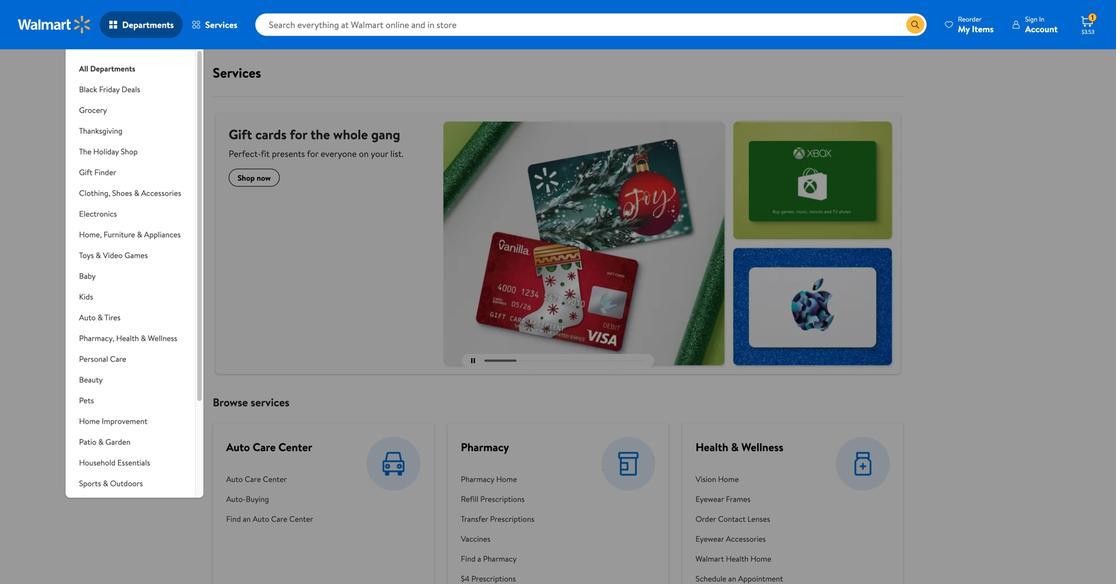 Task type: locate. For each thing, give the bounding box(es) containing it.
0 vertical spatial accessories
[[141, 188, 181, 199]]

health down 'auto & tires' dropdown button
[[116, 333, 139, 344]]

shop left now
[[238, 172, 255, 183]]

beauty
[[79, 374, 103, 385]]

browse services
[[213, 395, 290, 410]]

my
[[958, 23, 970, 35]]

deals
[[122, 84, 140, 95]]

home, furniture & appliances
[[79, 229, 181, 240]]

1 vertical spatial auto care center link
[[226, 470, 313, 489]]

find left a
[[461, 554, 476, 565]]

Search search field
[[256, 13, 927, 36]]

gift left finder
[[79, 167, 93, 178]]

2 auto care center from the top
[[226, 474, 287, 485]]

for up 'presents'
[[290, 125, 307, 144]]

care up buying
[[245, 474, 261, 485]]

an
[[243, 514, 251, 525]]

center down auto-buying link at the bottom left
[[289, 514, 313, 525]]

0 vertical spatial services
[[205, 19, 238, 31]]

2 auto care center link from the top
[[226, 470, 313, 489]]

departments up all departments link
[[122, 19, 174, 31]]

care down pharmacy, health & wellness
[[110, 354, 126, 365]]

pharmacy up pharmacy home
[[461, 440, 509, 455]]

0 vertical spatial auto care center
[[226, 440, 312, 455]]

fit
[[261, 147, 270, 160]]

1 vertical spatial departments
[[90, 63, 135, 74]]

find for find an auto care center
[[226, 514, 241, 525]]

0 horizontal spatial wellness
[[148, 333, 177, 344]]

Walmart Site-Wide search field
[[256, 13, 927, 36]]

patio
[[79, 437, 97, 448]]

0 vertical spatial gift
[[229, 125, 252, 144]]

0 vertical spatial pharmacy
[[461, 440, 509, 455]]

sign
[[1026, 14, 1038, 24]]

0 vertical spatial prescriptions
[[481, 494, 525, 505]]

1 vertical spatial shop
[[238, 172, 255, 183]]

accessories inside dropdown button
[[141, 188, 181, 199]]

home, furniture & appliances button
[[66, 224, 195, 245]]

supplies
[[79, 511, 107, 522]]

0 horizontal spatial accessories
[[141, 188, 181, 199]]

& down 'auto & tires' dropdown button
[[141, 333, 146, 344]]

health for walmart
[[726, 554, 749, 565]]

pharmacy home link
[[461, 470, 577, 489]]

& inside seasonal decor & party supplies
[[133, 499, 139, 510]]

2 vertical spatial health
[[726, 554, 749, 565]]

perfect-
[[229, 147, 261, 160]]

black
[[79, 84, 97, 95]]

black friday deals
[[79, 84, 140, 95]]

furniture
[[104, 229, 135, 240]]

electronics
[[79, 208, 117, 219]]

toys
[[79, 250, 94, 261]]

wellness down 'auto & tires' dropdown button
[[148, 333, 177, 344]]

eyewear up the walmart
[[696, 534, 724, 545]]

0 horizontal spatial gift
[[79, 167, 93, 178]]

for down the
[[307, 147, 319, 160]]

baby
[[79, 271, 96, 282]]

accessories up walmart health home link
[[726, 534, 766, 545]]

& inside "dropdown button"
[[103, 478, 108, 489]]

auto up the auto-
[[226, 474, 243, 485]]

prescriptions for refill prescriptions
[[481, 494, 525, 505]]

& right "toys" at the top left
[[96, 250, 101, 261]]

center up auto-buying link at the bottom left
[[263, 474, 287, 485]]

order contact lenses link
[[696, 509, 789, 529]]

1 vertical spatial auto care center
[[226, 474, 287, 485]]

shop down thanksgiving dropdown button
[[121, 146, 138, 157]]

auto care center down the services
[[226, 440, 312, 455]]

walmart health home
[[696, 554, 772, 565]]

eyewear inside 'eyewear frames' link
[[696, 494, 724, 505]]

auto care center link down the services
[[226, 440, 312, 455]]

patio & garden
[[79, 437, 131, 448]]

clothing, shoes & accessories
[[79, 188, 181, 199]]

home up eyewear frames
[[718, 474, 739, 485]]

auto care center up buying
[[226, 474, 287, 485]]

0 vertical spatial departments
[[122, 19, 174, 31]]

1 vertical spatial health
[[696, 440, 729, 455]]

0 horizontal spatial find
[[226, 514, 241, 525]]

health down eyewear accessories link
[[726, 554, 749, 565]]

& right sports
[[103, 478, 108, 489]]

1 vertical spatial wellness
[[742, 440, 784, 455]]

gang
[[371, 125, 400, 144]]

gift inside dropdown button
[[79, 167, 93, 178]]

auto care center
[[226, 440, 312, 455], [226, 474, 287, 485]]

eyewear down vision
[[696, 494, 724, 505]]

find left an
[[226, 514, 241, 525]]

& left party
[[133, 499, 139, 510]]

grocery
[[79, 105, 107, 116]]

health inside pharmacy, health & wellness dropdown button
[[116, 333, 139, 344]]

home down eyewear accessories link
[[751, 554, 772, 565]]

2 eyewear from the top
[[696, 534, 724, 545]]

auto
[[79, 312, 96, 323], [226, 440, 250, 455], [226, 474, 243, 485], [253, 514, 269, 525]]

gift up perfect- on the left top of the page
[[229, 125, 252, 144]]

accessories
[[141, 188, 181, 199], [726, 534, 766, 545]]

pharmacy
[[461, 440, 509, 455], [461, 474, 495, 485], [483, 554, 517, 565]]

sports & outdoors button
[[66, 473, 195, 494]]

personal care
[[79, 354, 126, 365]]

1 horizontal spatial gift
[[229, 125, 252, 144]]

gift cards for the whole gang perfect-fit presents for everyone on your list.
[[229, 125, 404, 160]]

pets button
[[66, 390, 195, 411]]

departments
[[122, 19, 174, 31], [90, 63, 135, 74]]

beauty button
[[66, 370, 195, 390]]

wellness up vision home link
[[742, 440, 784, 455]]

holiday
[[93, 146, 119, 157]]

0 vertical spatial health
[[116, 333, 139, 344]]

& right "patio"
[[98, 437, 104, 448]]

1 vertical spatial accessories
[[726, 534, 766, 545]]

lenses
[[748, 514, 771, 525]]

vaccines link
[[461, 529, 577, 549]]

find a pharmacy link
[[461, 549, 577, 569]]

your
[[371, 147, 388, 160]]

0 horizontal spatial shop
[[121, 146, 138, 157]]

1 vertical spatial prescriptions
[[490, 514, 535, 525]]

auto care center link up buying
[[226, 470, 313, 489]]

household
[[79, 457, 116, 468]]

2 vertical spatial center
[[289, 514, 313, 525]]

services inside popup button
[[205, 19, 238, 31]]

personal care button
[[66, 349, 195, 370]]

prescriptions up transfer prescriptions
[[481, 494, 525, 505]]

1 auto care center link from the top
[[226, 440, 312, 455]]

0 vertical spatial auto care center link
[[226, 440, 312, 455]]

all
[[79, 63, 88, 74]]

household essentials
[[79, 457, 150, 468]]

prescriptions for transfer prescriptions
[[490, 514, 535, 525]]

0 vertical spatial find
[[226, 514, 241, 525]]

0 vertical spatial eyewear
[[696, 494, 724, 505]]

transfer
[[461, 514, 488, 525]]

1 eyewear from the top
[[696, 494, 724, 505]]

carousel controls navigation
[[462, 354, 654, 368]]

health up vision home
[[696, 440, 729, 455]]

1 vertical spatial eyewear
[[696, 534, 724, 545]]

auto right an
[[253, 514, 269, 525]]

home up "patio"
[[79, 416, 100, 427]]

reorder my items
[[958, 14, 994, 35]]

1 vertical spatial find
[[461, 554, 476, 565]]

shop now
[[238, 172, 271, 183]]

gift inside gift cards for the whole gang perfect-fit presents for everyone on your list.
[[229, 125, 252, 144]]

auto down kids
[[79, 312, 96, 323]]

& right the shoes
[[134, 188, 139, 199]]

whole
[[333, 125, 368, 144]]

home,
[[79, 229, 102, 240]]

gift for finder
[[79, 167, 93, 178]]

wellness inside dropdown button
[[148, 333, 177, 344]]

accessories down gift finder dropdown button
[[141, 188, 181, 199]]

prescriptions down refill prescriptions link at the bottom of page
[[490, 514, 535, 525]]

find for find a pharmacy
[[461, 554, 476, 565]]

eyewear inside eyewear accessories link
[[696, 534, 724, 545]]

health inside walmart health home link
[[726, 554, 749, 565]]

find an auto care center link
[[226, 509, 313, 529]]

center down the services
[[279, 440, 312, 455]]

frames
[[726, 494, 751, 505]]

1 vertical spatial pharmacy
[[461, 474, 495, 485]]

health & wellness link
[[696, 440, 784, 455]]

shop
[[121, 146, 138, 157], [238, 172, 255, 183]]

home inside dropdown button
[[79, 416, 100, 427]]

1 vertical spatial for
[[307, 147, 319, 160]]

0 vertical spatial shop
[[121, 146, 138, 157]]

1 horizontal spatial find
[[461, 554, 476, 565]]

departments up black friday deals
[[90, 63, 135, 74]]

prescriptions
[[481, 494, 525, 505], [490, 514, 535, 525]]

1
[[1092, 13, 1094, 22]]

the
[[311, 125, 330, 144]]

1 vertical spatial gift
[[79, 167, 93, 178]]

thanksgiving button
[[66, 121, 195, 141]]

now
[[257, 172, 271, 183]]

0 vertical spatial wellness
[[148, 333, 177, 344]]

eyewear for eyewear accessories
[[696, 534, 724, 545]]

home up refill prescriptions link at the bottom of page
[[496, 474, 517, 485]]

health
[[116, 333, 139, 344], [696, 440, 729, 455], [726, 554, 749, 565]]

pharmacy link
[[461, 440, 509, 455]]

pause image
[[471, 358, 475, 364]]

transfer prescriptions link
[[461, 509, 577, 529]]

auto care center link
[[226, 440, 312, 455], [226, 470, 313, 489]]

care down auto-buying link at the bottom left
[[271, 514, 288, 525]]

video
[[103, 250, 123, 261]]

pharmacy right a
[[483, 554, 517, 565]]

pharmacy up refill
[[461, 474, 495, 485]]

toys & video games
[[79, 250, 148, 261]]

tires
[[105, 312, 121, 323]]



Task type: describe. For each thing, give the bounding box(es) containing it.
black friday deals button
[[66, 79, 195, 100]]

baby button
[[66, 266, 195, 287]]

care down the services
[[253, 440, 276, 455]]

1 vertical spatial services
[[213, 63, 261, 82]]

personal
[[79, 354, 108, 365]]

clothing,
[[79, 188, 110, 199]]

shop inside dropdown button
[[121, 146, 138, 157]]

eyewear for eyewear frames
[[696, 494, 724, 505]]

1 horizontal spatial accessories
[[726, 534, 766, 545]]

eyewear frames
[[696, 494, 751, 505]]

party
[[140, 499, 158, 510]]

gift finder button
[[66, 162, 195, 183]]

garden
[[106, 437, 131, 448]]

1 auto care center from the top
[[226, 440, 312, 455]]

services button
[[183, 11, 247, 38]]

kids
[[79, 291, 93, 302]]

refill prescriptions
[[461, 494, 525, 505]]

gift finder
[[79, 167, 116, 178]]

& right furniture
[[137, 229, 142, 240]]

auto down browse
[[226, 440, 250, 455]]

health for pharmacy,
[[116, 333, 139, 344]]

0 vertical spatial center
[[279, 440, 312, 455]]

seasonal decor & party supplies
[[79, 499, 158, 522]]

home improvement button
[[66, 411, 195, 432]]

vision home
[[696, 474, 739, 485]]

everyone
[[321, 147, 357, 160]]

cards
[[255, 125, 287, 144]]

order contact lenses
[[696, 514, 771, 525]]

in
[[1040, 14, 1045, 24]]

sports
[[79, 478, 101, 489]]

pharmacy,
[[79, 333, 114, 344]]

auto-
[[226, 494, 246, 505]]

finder
[[94, 167, 116, 178]]

on
[[359, 147, 369, 160]]

walmart image
[[18, 16, 91, 34]]

pharmacy home
[[461, 474, 517, 485]]

vision home link
[[696, 470, 789, 489]]

gift for cards
[[229, 125, 252, 144]]

kids button
[[66, 287, 195, 307]]

find a pharmacy
[[461, 554, 517, 565]]

a
[[478, 554, 481, 565]]

sign in account
[[1026, 14, 1058, 35]]

auto & tires
[[79, 312, 121, 323]]

services
[[251, 395, 290, 410]]

0 vertical spatial for
[[290, 125, 307, 144]]

home improvement
[[79, 416, 148, 427]]

pharmacy, health & wellness
[[79, 333, 177, 344]]

essentials
[[117, 457, 150, 468]]

care inside dropdown button
[[110, 354, 126, 365]]

friday
[[99, 84, 120, 95]]

auto & tires button
[[66, 307, 195, 328]]

household essentials button
[[66, 453, 195, 473]]

vaccines
[[461, 534, 491, 545]]

account
[[1026, 23, 1058, 35]]

shop now link
[[229, 169, 280, 187]]

vision
[[696, 474, 717, 485]]

transfer prescriptions
[[461, 514, 535, 525]]

eyewear frames link
[[696, 489, 789, 509]]

auto inside find an auto care center link
[[253, 514, 269, 525]]

order
[[696, 514, 716, 525]]

patio & garden button
[[66, 432, 195, 453]]

auto-buying link
[[226, 489, 313, 509]]

eyewear accessories link
[[696, 529, 789, 549]]

games
[[125, 250, 148, 261]]

& left tires
[[98, 312, 103, 323]]

thanksgiving
[[79, 125, 122, 136]]

refill
[[461, 494, 479, 505]]

improvement
[[102, 416, 148, 427]]

the
[[79, 146, 91, 157]]

auto inside 'auto & tires' dropdown button
[[79, 312, 96, 323]]

1 vertical spatial center
[[263, 474, 287, 485]]

decor
[[110, 499, 131, 510]]

auto-buying
[[226, 494, 269, 505]]

sports & outdoors
[[79, 478, 143, 489]]

reorder
[[958, 14, 982, 24]]

2 vertical spatial pharmacy
[[483, 554, 517, 565]]

seasonal
[[79, 499, 108, 510]]

the holiday shop
[[79, 146, 138, 157]]

& up vision home link
[[731, 440, 739, 455]]

all departments
[[79, 63, 135, 74]]

the holiday shop button
[[66, 141, 195, 162]]

1 horizontal spatial wellness
[[742, 440, 784, 455]]

find an auto care center
[[226, 514, 313, 525]]

walmart health home link
[[696, 549, 789, 569]]

1 horizontal spatial shop
[[238, 172, 255, 183]]

departments inside dropdown button
[[122, 19, 174, 31]]

browse
[[213, 395, 248, 410]]

departments button
[[100, 11, 183, 38]]

pharmacy for pharmacy
[[461, 440, 509, 455]]

electronics button
[[66, 204, 195, 224]]

search icon image
[[911, 20, 920, 29]]

eyewear accessories
[[696, 534, 766, 545]]

grocery button
[[66, 100, 195, 121]]

pharmacy for pharmacy home
[[461, 474, 495, 485]]



Task type: vqa. For each thing, say whether or not it's contained in the screenshot.
Gift for cards
yes



